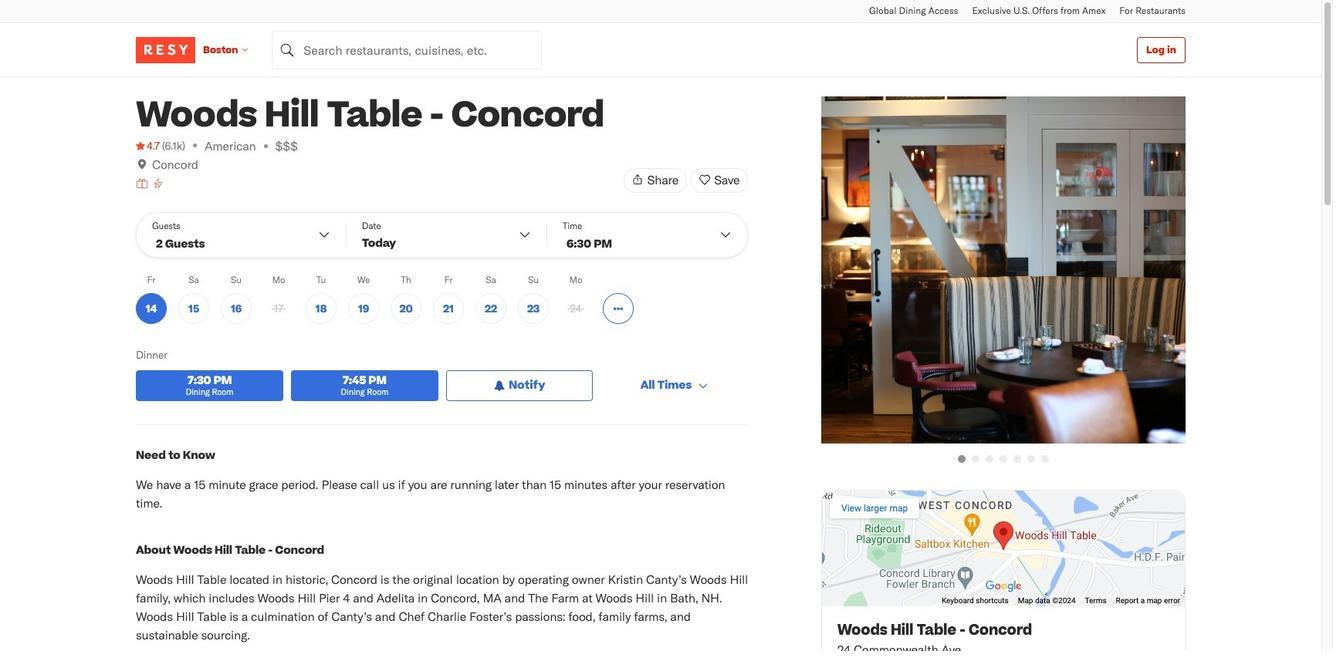 Task type: locate. For each thing, give the bounding box(es) containing it.
4.7 out of 5 stars image
[[136, 138, 160, 154]]

None field
[[272, 31, 542, 69]]

Search restaurants, cuisines, etc. text field
[[272, 31, 542, 69]]



Task type: vqa. For each thing, say whether or not it's contained in the screenshot.
The 4.7 Out Of 5 Stars IMAGE
yes



